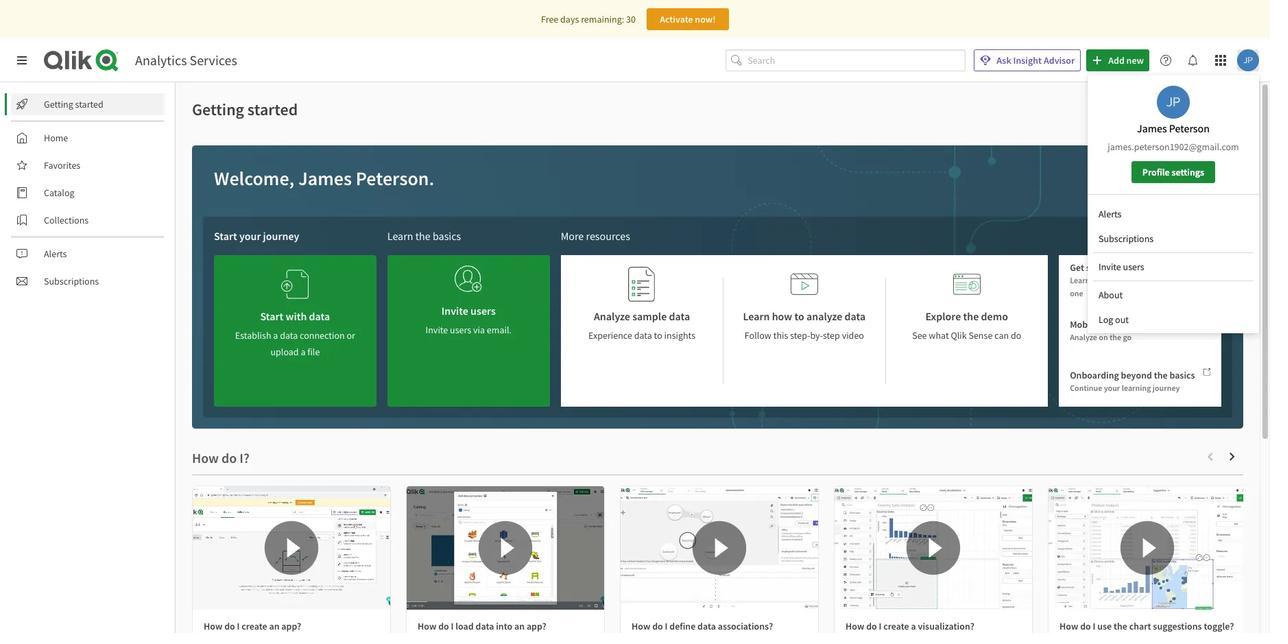 Task type: locate. For each thing, give the bounding box(es) containing it.
create inside get started with visualizations learn about apps and how to create one
[[1174, 275, 1196, 285]]

how for how do i load data into an app?
[[418, 620, 437, 632]]

0 horizontal spatial an
[[269, 620, 280, 632]]

2 vertical spatial learn
[[743, 309, 770, 323]]

app?
[[281, 620, 301, 632], [527, 620, 547, 632]]

how do i load data into an app? element
[[418, 620, 547, 632]]

data down 'sample'
[[634, 329, 652, 342]]

1 how from the left
[[204, 620, 223, 632]]

1 horizontal spatial james
[[1137, 121, 1167, 135]]

explore the demo image
[[953, 266, 981, 303]]

analyze up experience
[[594, 309, 630, 323]]

qlik
[[951, 329, 967, 342]]

learn for learn the basics
[[387, 229, 413, 243]]

the right beyond
[[1154, 369, 1168, 381]]

1 vertical spatial basics
[[1170, 369, 1195, 381]]

a
[[911, 620, 916, 632]]

analytics services element
[[135, 51, 237, 69]]

see
[[913, 329, 927, 342]]

how
[[204, 620, 223, 632], [418, 620, 437, 632], [632, 620, 651, 632], [846, 620, 865, 632], [1060, 620, 1079, 632]]

getting inside navigation pane element
[[44, 98, 73, 110]]

4 how from the left
[[846, 620, 865, 632]]

continue
[[1070, 383, 1103, 393]]

days
[[561, 13, 579, 25]]

define
[[670, 620, 696, 632]]

data for experience
[[634, 329, 652, 342]]

0 vertical spatial james
[[1137, 121, 1167, 135]]

subscriptions button
[[1093, 228, 1254, 250]]

1 horizontal spatial alerts
[[1099, 208, 1122, 220]]

do
[[1011, 329, 1022, 342], [224, 620, 235, 632], [438, 620, 449, 632], [652, 620, 663, 632], [867, 620, 877, 632], [1081, 620, 1091, 632]]

email.
[[487, 324, 512, 336]]

do inside explore the demo see what qlik sense can do
[[1011, 329, 1022, 342]]

to down visualizations
[[1165, 275, 1173, 285]]

2 vertical spatial to
[[654, 329, 663, 342]]

close sidebar menu image
[[16, 55, 27, 66]]

analyze sample data experience data to insights
[[589, 309, 696, 342]]

data inside learn how to analyze data follow this step-by-step video
[[845, 309, 866, 323]]

subscriptions inside button
[[1099, 233, 1154, 245]]

users for invite users
[[1123, 261, 1145, 273]]

data up video
[[845, 309, 866, 323]]

into
[[496, 620, 513, 632]]

your down onboarding
[[1104, 383, 1120, 393]]

how inside get started with visualizations learn about apps and how to create one
[[1148, 275, 1164, 285]]

data right define
[[698, 620, 716, 632]]

chart
[[1130, 620, 1151, 632]]

how up this
[[772, 309, 793, 323]]

your right start
[[239, 229, 261, 243]]

how do i use the chart suggestions toggle? element
[[1060, 620, 1234, 632]]

0 vertical spatial to
[[1165, 275, 1173, 285]]

2 i from the left
[[451, 620, 454, 632]]

3 i from the left
[[665, 620, 668, 632]]

the up sense
[[963, 309, 979, 323]]

1 horizontal spatial analyze
[[1070, 332, 1098, 342]]

log out
[[1099, 314, 1129, 326]]

learn down peterson.
[[387, 229, 413, 243]]

learn inside learn how to analyze data follow this step-by-step video
[[743, 309, 770, 323]]

0 vertical spatial subscriptions
[[1099, 233, 1154, 245]]

start your journey
[[214, 229, 299, 243]]

invite down invite users image
[[442, 304, 468, 318]]

step-
[[790, 329, 810, 342]]

users inside button
[[1123, 261, 1145, 273]]

data for analyze
[[845, 309, 866, 323]]

get started with visualizations learn about apps and how to create one
[[1070, 261, 1196, 298]]

1 vertical spatial subscriptions
[[44, 275, 99, 287]]

how do i create an app? element
[[204, 620, 301, 632]]

2 horizontal spatial learn
[[1070, 275, 1090, 285]]

the inside explore the demo see what qlik sense can do
[[963, 309, 979, 323]]

catalog
[[44, 187, 74, 199]]

to
[[1165, 275, 1173, 285], [795, 309, 805, 323], [654, 329, 663, 342]]

1 horizontal spatial journey
[[1153, 383, 1180, 393]]

4 i from the left
[[879, 620, 882, 632]]

basics right beyond
[[1170, 369, 1195, 381]]

0 horizontal spatial james
[[298, 166, 352, 191]]

invite left via
[[426, 324, 448, 336]]

i for how do i load data into an app?
[[451, 620, 454, 632]]

subscriptions
[[1099, 233, 1154, 245], [44, 275, 99, 287]]

to down 'sample'
[[654, 329, 663, 342]]

invite inside invite users button
[[1099, 261, 1121, 273]]

advisor
[[1044, 54, 1075, 67]]

getting up home
[[44, 98, 73, 110]]

create
[[1174, 275, 1196, 285], [242, 620, 267, 632], [884, 620, 909, 632]]

go
[[1123, 332, 1132, 342]]

apps
[[1115, 275, 1132, 285]]

an
[[269, 620, 280, 632], [515, 620, 525, 632]]

1 vertical spatial journey
[[1153, 383, 1180, 393]]

alerts
[[1099, 208, 1122, 220], [44, 248, 67, 260]]

journey inside onboarding beyond the basics continue your learning journey
[[1153, 383, 1180, 393]]

0 vertical spatial james peterson image
[[1238, 49, 1260, 71]]

1 i from the left
[[237, 620, 240, 632]]

1 horizontal spatial basics
[[1170, 369, 1195, 381]]

basics up invite users image
[[433, 229, 461, 243]]

users up 'and' on the top
[[1123, 261, 1145, 273]]

1 horizontal spatial subscriptions
[[1099, 233, 1154, 245]]

basics inside onboarding beyond the basics continue your learning journey
[[1170, 369, 1195, 381]]

the left go
[[1110, 332, 1122, 342]]

james peterson image
[[1238, 49, 1260, 71], [1157, 86, 1190, 119]]

started inside navigation pane element
[[75, 98, 103, 110]]

can
[[995, 329, 1009, 342]]

via
[[473, 324, 485, 336]]

navigation pane element
[[0, 88, 175, 298]]

1 vertical spatial james peterson image
[[1157, 86, 1190, 119]]

0 horizontal spatial learn
[[387, 229, 413, 243]]

james.peterson1902@gmail.com
[[1108, 141, 1239, 153]]

getting started
[[44, 98, 103, 110], [192, 99, 298, 120]]

getting started up home link
[[44, 98, 103, 110]]

1 horizontal spatial an
[[515, 620, 525, 632]]

how do i use the chart suggestions toggle?
[[1060, 620, 1234, 632]]

alerts button
[[1093, 203, 1254, 225]]

getting started down services
[[192, 99, 298, 120]]

analyze down mobile
[[1070, 332, 1098, 342]]

out
[[1115, 314, 1129, 326]]

users left via
[[450, 324, 471, 336]]

how do i create a visualization? image
[[835, 486, 1032, 610]]

how for how do i use the chart suggestions toggle?
[[1060, 620, 1079, 632]]

alerts down "collections"
[[44, 248, 67, 260]]

create for how do i create a visualization?
[[884, 620, 909, 632]]

mobile
[[1070, 318, 1098, 331]]

1 vertical spatial invite
[[442, 304, 468, 318]]

what
[[929, 329, 949, 342]]

learn inside get started with visualizations learn about apps and how to create one
[[1070, 275, 1090, 285]]

0 vertical spatial alerts
[[1099, 208, 1122, 220]]

home
[[44, 132, 68, 144]]

do for how do i create a visualization?
[[867, 620, 877, 632]]

0 vertical spatial learn
[[387, 229, 413, 243]]

0 horizontal spatial journey
[[263, 229, 299, 243]]

i for how do i define data associations?
[[665, 620, 668, 632]]

analyze inside the mobile app experience analyze on the go
[[1070, 332, 1098, 342]]

toggle?
[[1204, 620, 1234, 632]]

1 vertical spatial users
[[471, 304, 496, 318]]

0 horizontal spatial alerts
[[44, 248, 67, 260]]

0 horizontal spatial app?
[[281, 620, 301, 632]]

1 horizontal spatial getting
[[192, 99, 244, 120]]

i for how do i create an app?
[[237, 620, 240, 632]]

to up step-
[[795, 309, 805, 323]]

learn down get
[[1070, 275, 1090, 285]]

0 horizontal spatial to
[[654, 329, 663, 342]]

welcome,
[[214, 166, 295, 191]]

0 vertical spatial basics
[[433, 229, 461, 243]]

1 vertical spatial learn
[[1070, 275, 1090, 285]]

2 horizontal spatial started
[[1086, 261, 1116, 274]]

1 vertical spatial how
[[772, 309, 793, 323]]

collections
[[44, 214, 89, 226]]

users
[[1123, 261, 1145, 273], [471, 304, 496, 318], [450, 324, 471, 336]]

how for how do i create a visualization?
[[846, 620, 865, 632]]

how inside learn how to analyze data follow this step-by-step video
[[772, 309, 793, 323]]

Search text field
[[748, 49, 966, 72]]

how do i define data associations?
[[632, 620, 773, 632]]

learn up follow
[[743, 309, 770, 323]]

i for how do i use the chart suggestions toggle?
[[1093, 620, 1096, 632]]

analyze
[[807, 309, 843, 323]]

activate
[[660, 13, 693, 25]]

one
[[1070, 288, 1084, 298]]

ask insight advisor button
[[974, 49, 1081, 71]]

learn
[[387, 229, 413, 243], [1070, 275, 1090, 285], [743, 309, 770, 323]]

getting down services
[[192, 99, 244, 120]]

1 vertical spatial james
[[298, 166, 352, 191]]

started
[[75, 98, 103, 110], [248, 99, 298, 120], [1086, 261, 1116, 274]]

more
[[561, 229, 584, 243]]

subscriptions up 'invite users'
[[1099, 233, 1154, 245]]

journey right start
[[263, 229, 299, 243]]

analyze inside analyze sample data experience data to insights
[[594, 309, 630, 323]]

1 vertical spatial to
[[795, 309, 805, 323]]

0 vertical spatial analyze
[[594, 309, 630, 323]]

basics
[[433, 229, 461, 243], [1170, 369, 1195, 381]]

the down peterson.
[[416, 229, 431, 243]]

0 horizontal spatial getting
[[44, 98, 73, 110]]

by-
[[810, 329, 823, 342]]

0 horizontal spatial subscriptions
[[44, 275, 99, 287]]

0 vertical spatial your
[[239, 229, 261, 243]]

0 horizontal spatial how
[[772, 309, 793, 323]]

beyond
[[1121, 369, 1152, 381]]

0 horizontal spatial getting started
[[44, 98, 103, 110]]

james peterson james.peterson1902@gmail.com
[[1108, 121, 1239, 153]]

journey right learning
[[1153, 383, 1180, 393]]

alerts up 'invite users'
[[1099, 208, 1122, 220]]

2 horizontal spatial create
[[1174, 275, 1196, 285]]

journey
[[263, 229, 299, 243], [1153, 383, 1180, 393]]

home link
[[11, 127, 165, 149]]

1 horizontal spatial your
[[1104, 383, 1120, 393]]

invite users button
[[1093, 256, 1254, 278]]

how right 'and' on the top
[[1148, 275, 1164, 285]]

0 horizontal spatial basics
[[433, 229, 461, 243]]

1 vertical spatial your
[[1104, 383, 1120, 393]]

5 how from the left
[[1060, 620, 1079, 632]]

0 vertical spatial how
[[1148, 275, 1164, 285]]

collections link
[[11, 209, 165, 231]]

1 horizontal spatial how
[[1148, 275, 1164, 285]]

the inside onboarding beyond the basics continue your learning journey
[[1154, 369, 1168, 381]]

0 horizontal spatial analyze
[[594, 309, 630, 323]]

1 horizontal spatial create
[[884, 620, 909, 632]]

0 horizontal spatial create
[[242, 620, 267, 632]]

1 vertical spatial analyze
[[1070, 332, 1098, 342]]

0 horizontal spatial started
[[75, 98, 103, 110]]

1 horizontal spatial learn
[[743, 309, 770, 323]]

5 i from the left
[[1093, 620, 1096, 632]]

1 vertical spatial alerts
[[44, 248, 67, 260]]

0 vertical spatial invite
[[1099, 261, 1121, 273]]

data for load
[[476, 620, 494, 632]]

subscriptions down alerts link
[[44, 275, 99, 287]]

1 horizontal spatial getting started
[[192, 99, 298, 120]]

3 how from the left
[[632, 620, 651, 632]]

do for how do i use the chart suggestions toggle?
[[1081, 620, 1091, 632]]

1 horizontal spatial to
[[795, 309, 805, 323]]

how
[[1148, 275, 1164, 285], [772, 309, 793, 323]]

2 horizontal spatial to
[[1165, 275, 1173, 285]]

1 horizontal spatial app?
[[527, 620, 547, 632]]

invite up 'about'
[[1099, 261, 1121, 273]]

your
[[239, 229, 261, 243], [1104, 383, 1120, 393]]

0 vertical spatial users
[[1123, 261, 1145, 273]]

2 how from the left
[[418, 620, 437, 632]]

data left into at bottom
[[476, 620, 494, 632]]

users up via
[[471, 304, 496, 318]]

0 horizontal spatial james peterson image
[[1157, 86, 1190, 119]]

welcome, james peterson. main content
[[176, 82, 1270, 633]]

analyze
[[594, 309, 630, 323], [1070, 332, 1098, 342]]

how do i use the chart suggestions toggle? image
[[1049, 486, 1246, 610]]



Task type: describe. For each thing, give the bounding box(es) containing it.
favorites link
[[11, 154, 165, 176]]

about button
[[1093, 284, 1254, 306]]

free
[[541, 13, 559, 25]]

associations?
[[718, 620, 773, 632]]

experience
[[589, 329, 632, 342]]

onboarding
[[1070, 369, 1119, 381]]

getting started inside welcome, james peterson. main content
[[192, 99, 298, 120]]

invite users
[[1099, 261, 1145, 273]]

this
[[774, 329, 788, 342]]

subscriptions inside subscriptions link
[[44, 275, 99, 287]]

explore the demo see what qlik sense can do
[[913, 309, 1022, 342]]

do for how do i load data into an app?
[[438, 620, 449, 632]]

about
[[1092, 275, 1113, 285]]

2 vertical spatial invite
[[426, 324, 448, 336]]

james inside james peterson james.peterson1902@gmail.com
[[1137, 121, 1167, 135]]

insight
[[1014, 54, 1042, 67]]

welcome, james peterson.
[[214, 166, 434, 191]]

favorites
[[44, 159, 80, 172]]

analytics services
[[135, 51, 237, 69]]

searchbar element
[[726, 49, 966, 72]]

insights
[[664, 329, 696, 342]]

start
[[214, 229, 237, 243]]

do for how do i create an app?
[[224, 620, 235, 632]]

1 an from the left
[[269, 620, 280, 632]]

to inside analyze sample data experience data to insights
[[654, 329, 663, 342]]

james inside welcome, james peterson. main content
[[298, 166, 352, 191]]

sense
[[969, 329, 993, 342]]

remaining:
[[581, 13, 624, 25]]

2 vertical spatial users
[[450, 324, 471, 336]]

users for invite users invite users via email.
[[471, 304, 496, 318]]

analyze sample data image
[[628, 266, 656, 303]]

how for how do i define data associations?
[[632, 620, 651, 632]]

log
[[1099, 314, 1114, 326]]

data for define
[[698, 620, 716, 632]]

started inside get started with visualizations learn about apps and how to create one
[[1086, 261, 1116, 274]]

load
[[456, 620, 474, 632]]

profile settings link
[[1132, 161, 1216, 183]]

mobile app experience analyze on the go
[[1070, 318, 1163, 342]]

how do i load data into an app?
[[418, 620, 547, 632]]

explore
[[926, 309, 961, 323]]

analytics
[[135, 51, 187, 69]]

the right use
[[1114, 620, 1128, 632]]

invite users image
[[455, 261, 482, 297]]

settings
[[1172, 166, 1205, 178]]

demo
[[981, 309, 1008, 323]]

learn how to analyze data image
[[791, 266, 818, 303]]

how do i load data into an app? image
[[407, 486, 604, 610]]

visualization?
[[918, 620, 975, 632]]

peterson
[[1170, 121, 1210, 135]]

do for how do i define data associations?
[[652, 620, 663, 632]]

alerts inside button
[[1099, 208, 1122, 220]]

profile settings
[[1143, 166, 1205, 178]]

how for how do i create an app?
[[204, 620, 223, 632]]

suggestions
[[1153, 620, 1202, 632]]

catalog link
[[11, 182, 165, 204]]

follow
[[745, 329, 772, 342]]

30
[[626, 13, 636, 25]]

learning
[[1122, 383, 1151, 393]]

get
[[1070, 261, 1085, 274]]

getting started inside 'getting started' link
[[44, 98, 103, 110]]

getting inside welcome, james peterson. main content
[[192, 99, 244, 120]]

learn the basics
[[387, 229, 461, 243]]

your inside onboarding beyond the basics continue your learning journey
[[1104, 383, 1120, 393]]

1 app? from the left
[[281, 620, 301, 632]]

profile
[[1143, 166, 1170, 178]]

on
[[1099, 332, 1108, 342]]

ask insight advisor
[[997, 54, 1075, 67]]

free days remaining: 30
[[541, 13, 636, 25]]

peterson.
[[356, 166, 434, 191]]

to inside get started with visualizations learn about apps and how to create one
[[1165, 275, 1173, 285]]

and
[[1133, 275, 1147, 285]]

onboarding beyond the basics continue your learning journey
[[1070, 369, 1195, 393]]

visualizations
[[1138, 261, 1195, 274]]

1 horizontal spatial james peterson image
[[1238, 49, 1260, 71]]

i for how do i create a visualization?
[[879, 620, 882, 632]]

resources
[[586, 229, 630, 243]]

2 app? from the left
[[527, 620, 547, 632]]

alerts inside navigation pane element
[[44, 248, 67, 260]]

invite for invite users invite users via email.
[[442, 304, 468, 318]]

activate now!
[[660, 13, 716, 25]]

invite users invite users via email.
[[426, 304, 512, 336]]

how do i create an app?
[[204, 620, 301, 632]]

getting started link
[[11, 93, 165, 115]]

app
[[1100, 318, 1116, 331]]

2 an from the left
[[515, 620, 525, 632]]

activate now! link
[[647, 8, 729, 30]]

alerts link
[[11, 243, 165, 265]]

create for how do i create an app?
[[242, 620, 267, 632]]

how do i define data associations? image
[[621, 486, 818, 610]]

about
[[1099, 289, 1123, 301]]

video
[[842, 329, 864, 342]]

now!
[[695, 13, 716, 25]]

1 horizontal spatial started
[[248, 99, 298, 120]]

use
[[1098, 620, 1112, 632]]

learn how to analyze data follow this step-by-step video
[[743, 309, 866, 342]]

sample
[[633, 309, 667, 323]]

with
[[1118, 261, 1136, 274]]

ask
[[997, 54, 1012, 67]]

the inside the mobile app experience analyze on the go
[[1110, 332, 1122, 342]]

data up insights
[[669, 309, 690, 323]]

step
[[823, 329, 840, 342]]

how do i define data associations? element
[[632, 620, 773, 632]]

0 horizontal spatial your
[[239, 229, 261, 243]]

experience
[[1118, 318, 1163, 331]]

log out button
[[1093, 309, 1254, 331]]

0 vertical spatial journey
[[263, 229, 299, 243]]

how do i create an app? image
[[193, 486, 390, 610]]

learn for learn how to analyze data follow this step-by-step video
[[743, 309, 770, 323]]

invite for invite users
[[1099, 261, 1121, 273]]

services
[[190, 51, 237, 69]]

how do i create a visualization? element
[[846, 620, 975, 632]]

to inside learn how to analyze data follow this step-by-step video
[[795, 309, 805, 323]]



Task type: vqa. For each thing, say whether or not it's contained in the screenshot.
right the your
yes



